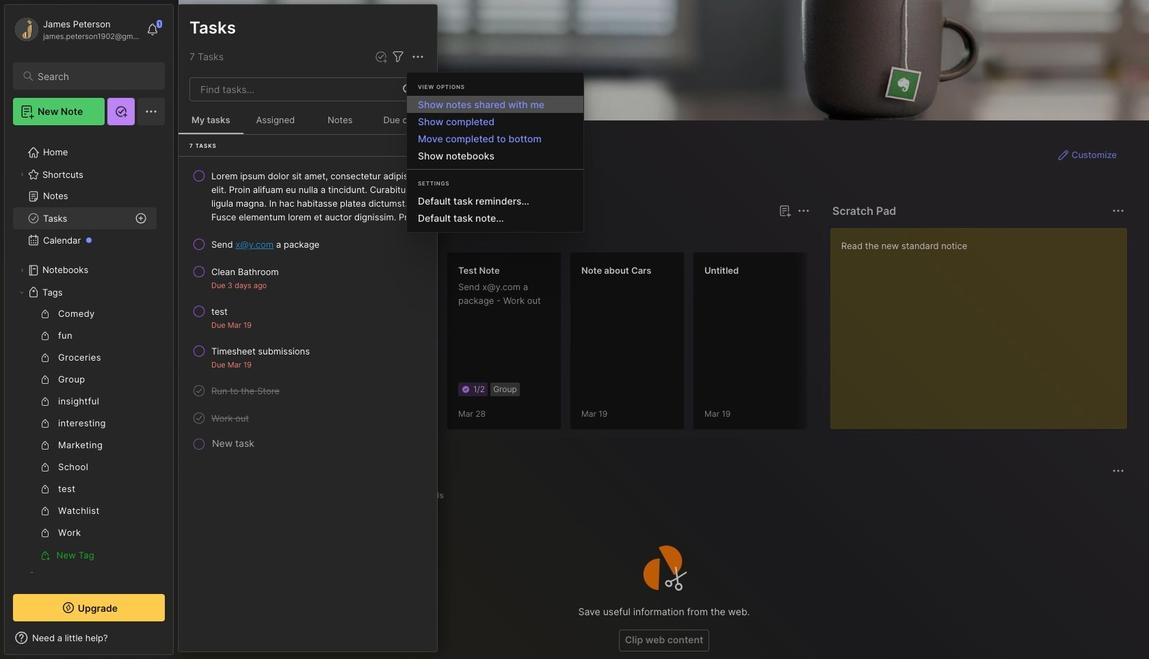 Task type: locate. For each thing, give the bounding box(es) containing it.
1 vertical spatial dropdown list menu
[[407, 192, 584, 227]]

tab
[[203, 227, 243, 244], [249, 227, 304, 244], [203, 487, 255, 504], [412, 487, 450, 504]]

4 row from the top
[[184, 299, 432, 336]]

click to collapse image
[[173, 634, 183, 650]]

0 vertical spatial dropdown list menu
[[407, 96, 584, 164]]

1 row from the top
[[184, 164, 432, 229]]

None search field
[[38, 68, 153, 84]]

tree
[[5, 133, 173, 618]]

Filter tasks field
[[390, 49, 407, 65]]

row group
[[179, 162, 437, 454], [201, 252, 1150, 438]]

0 vertical spatial tab list
[[203, 227, 808, 244]]

more actions and view options image
[[410, 49, 426, 65]]

Start writing… text field
[[842, 228, 1127, 418]]

Search text field
[[38, 70, 153, 83]]

Account field
[[13, 16, 140, 43]]

2 dropdown list menu from the top
[[407, 192, 584, 227]]

row
[[184, 164, 432, 229], [184, 232, 432, 257], [184, 259, 432, 296], [184, 299, 432, 336], [184, 339, 432, 376], [184, 378, 432, 403], [184, 406, 432, 430]]

1 vertical spatial tab list
[[203, 487, 1123, 504]]

timesheet submissions 4 cell
[[211, 344, 310, 358]]

tab list
[[203, 227, 808, 244], [203, 487, 1123, 504]]

dropdown list menu
[[407, 96, 584, 164], [407, 192, 584, 227]]

2 tab list from the top
[[203, 487, 1123, 504]]

WHAT'S NEW field
[[5, 627, 173, 649]]

group
[[13, 303, 157, 566]]

menu item
[[407, 96, 584, 113]]

filter tasks image
[[390, 49, 407, 65]]



Task type: describe. For each thing, give the bounding box(es) containing it.
send x@y.com a package 1 cell
[[211, 237, 320, 251]]

run to the store 5 cell
[[211, 384, 280, 398]]

6 row from the top
[[184, 378, 432, 403]]

2 row from the top
[[184, 232, 432, 257]]

group inside tree
[[13, 303, 157, 566]]

Find tasks… text field
[[192, 78, 395, 101]]

7 row from the top
[[184, 406, 432, 430]]

tree inside main element
[[5, 133, 173, 618]]

expand tags image
[[18, 288, 26, 296]]

1 dropdown list menu from the top
[[407, 96, 584, 164]]

lorem ipsum dolor sit amet, consectetur adipiscing elit. proin alifuam eu nulla a tincidunt. curabitur ut ligula magna. in hac habitasse platea dictumst. fusce elementum lorem et auctor dignissim. proin eget mi id urna euismod consectetur. pellentesque porttitor ac urna quis fermentum: 0 cell
[[211, 169, 426, 224]]

3 row from the top
[[184, 259, 432, 296]]

work out 6 cell
[[211, 411, 249, 425]]

main element
[[0, 0, 178, 659]]

More actions and view options field
[[407, 49, 426, 65]]

new task image
[[374, 50, 388, 64]]

clean bathroom 2 cell
[[211, 265, 279, 279]]

5 row from the top
[[184, 339, 432, 376]]

none search field inside main element
[[38, 68, 153, 84]]

test 3 cell
[[211, 305, 228, 318]]

expand notebooks image
[[18, 266, 26, 274]]

1 tab list from the top
[[203, 227, 808, 244]]



Task type: vqa. For each thing, say whether or not it's contained in the screenshot.
external associated with files
no



